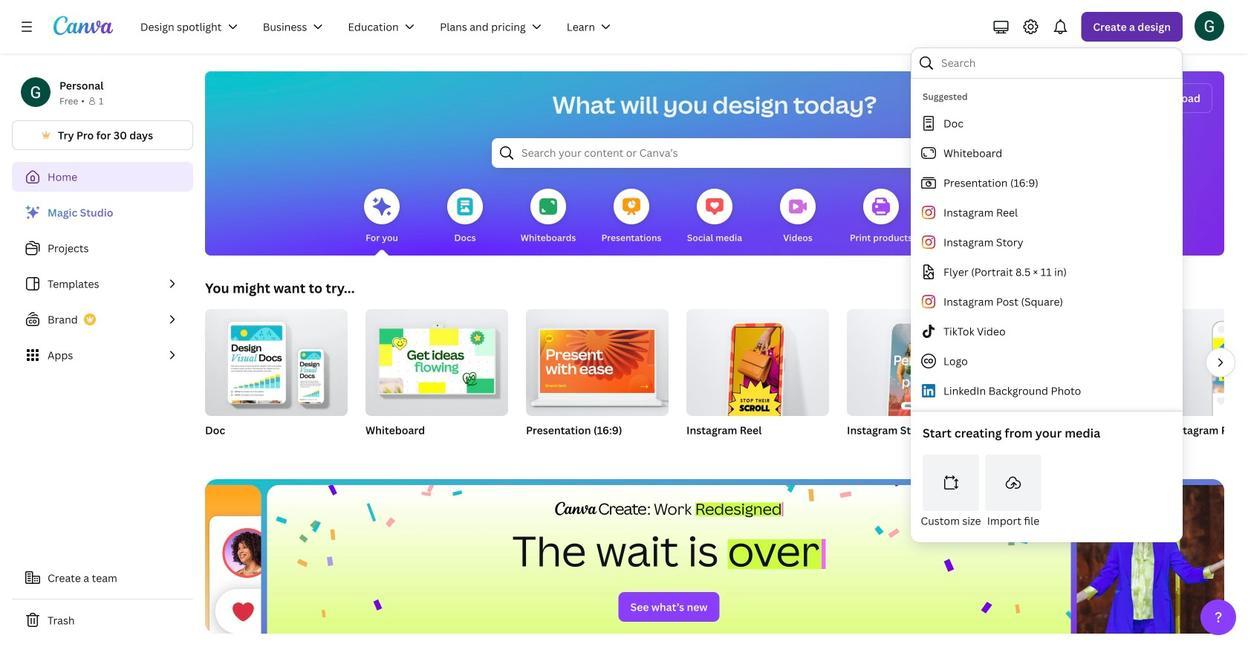 Task type: vqa. For each thing, say whether or not it's contained in the screenshot.
Side Panel tab list
no



Task type: describe. For each thing, give the bounding box(es) containing it.
top level navigation element
[[131, 12, 627, 42]]

0 horizontal spatial search search field
[[522, 139, 908, 167]]

1 horizontal spatial search search field
[[942, 49, 1173, 77]]

greg robinson image
[[1195, 11, 1225, 41]]



Task type: locate. For each thing, give the bounding box(es) containing it.
list
[[12, 198, 193, 370]]

group
[[205, 309, 348, 456], [205, 309, 348, 416], [366, 309, 508, 456], [366, 309, 508, 416], [526, 309, 669, 456], [526, 309, 669, 416], [687, 309, 829, 456], [687, 309, 829, 425], [847, 309, 990, 456], [1008, 309, 1150, 456], [1168, 309, 1248, 456]]

1 vertical spatial search search field
[[522, 139, 908, 167]]

0 vertical spatial search search field
[[942, 49, 1173, 77]]

None search field
[[492, 138, 938, 168]]

Search search field
[[942, 49, 1173, 77], [522, 139, 908, 167]]



